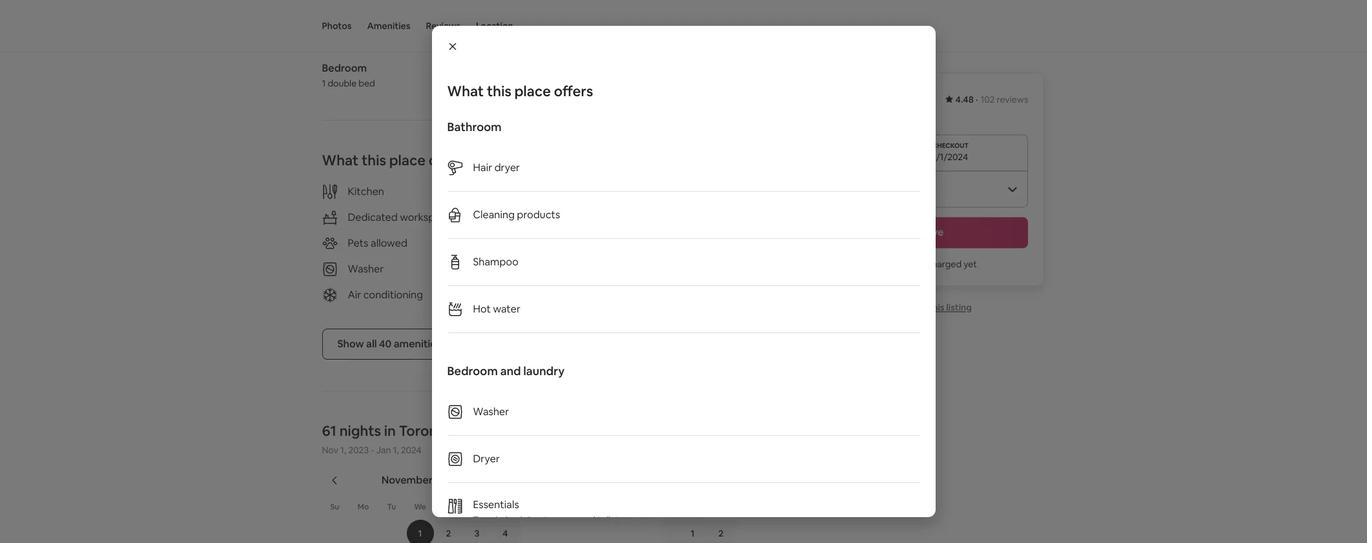 Task type: describe. For each thing, give the bounding box(es) containing it.
essentials towels, bed sheets, soap, and toilet paper
[[473, 498, 646, 526]]

listing
[[947, 302, 972, 313]]

all
[[366, 337, 377, 351]]

location
[[476, 20, 513, 32]]

1/1/2024 button
[[820, 134, 1029, 171]]

air conditioning
[[348, 288, 423, 302]]

we
[[414, 502, 426, 512]]

bathroom
[[447, 119, 502, 134]]

workspace
[[400, 211, 452, 224]]

bedroom for bedroom and laundry
[[447, 364, 498, 378]]

2 horizontal spatial this
[[929, 302, 945, 313]]

in
[[384, 422, 396, 440]]

-
[[371, 444, 374, 456]]

1/1/2024
[[933, 151, 968, 163]]

4.48
[[956, 94, 974, 105]]

bedroom 1 double bed
[[322, 61, 375, 89]]

reviews button
[[426, 0, 461, 52]]

reviews
[[997, 94, 1029, 105]]

laundry
[[523, 364, 565, 378]]

hair
[[473, 161, 492, 174]]

calendar application
[[306, 460, 1178, 543]]

jan
[[376, 444, 391, 456]]

place for bathroom
[[515, 82, 551, 100]]

2023 for december 2023
[[651, 473, 675, 487]]

offers for bathroom
[[554, 82, 593, 100]]

show all 40 amenities
[[337, 337, 441, 351]]

1 inside bedroom 1 double bed
[[322, 78, 326, 89]]

bed for 1
[[563, 78, 580, 89]]

2024
[[401, 444, 422, 456]]

essentials
[[473, 498, 519, 512]]

what this place offers for bathroom
[[447, 82, 593, 100]]

sa
[[501, 502, 510, 512]]

3
[[474, 528, 480, 539]]

amenities
[[367, 20, 410, 32]]

2 for 1st 2 button from right
[[719, 528, 724, 539]]

toronto
[[399, 422, 452, 440]]

paper
[[621, 514, 646, 526]]

show
[[337, 337, 364, 351]]

mo
[[358, 502, 369, 512]]

won't
[[889, 258, 912, 270]]

2 1 button from the left
[[678, 520, 707, 543]]

0 vertical spatial and
[[500, 364, 521, 378]]

2 2 button from the left
[[707, 520, 735, 543]]

th
[[444, 502, 453, 512]]

0 horizontal spatial washer
[[348, 262, 384, 276]]

hair dryer
[[473, 161, 520, 174]]

1 1, from the left
[[340, 444, 346, 456]]

conditioning
[[364, 288, 423, 302]]

hot
[[473, 302, 491, 316]]

dedicated
[[348, 211, 398, 224]]

fr
[[473, 502, 481, 512]]

november 2023
[[382, 473, 459, 487]]

report this listing
[[897, 302, 972, 313]]

yet
[[964, 258, 977, 270]]

wifi
[[564, 185, 583, 198]]

reserve button
[[820, 217, 1029, 248]]

place for kitchen
[[389, 151, 426, 169]]

40
[[379, 337, 392, 351]]

november
[[382, 473, 433, 487]]

shampoo
[[473, 255, 519, 269]]

bedroom image
[[322, 0, 528, 52]]

102
[[981, 94, 995, 105]]

toilet
[[598, 514, 619, 526]]

4.48 · 102 reviews
[[956, 94, 1029, 105]]

2023 inside the 61 nights in toronto nov 1, 2023 - jan 1, 2024
[[348, 444, 369, 456]]

tu
[[387, 502, 396, 512]]

allowed
[[371, 236, 407, 250]]

61
[[322, 422, 336, 440]]

dryer
[[473, 452, 500, 466]]

bedroom for bedroom 1 double bed
[[322, 61, 367, 75]]

what for bathroom
[[447, 82, 484, 100]]

december 2023
[[597, 473, 675, 487]]

living room image
[[538, 0, 744, 52]]



Task type: locate. For each thing, give the bounding box(es) containing it.
report this listing button
[[877, 302, 972, 313]]

2
[[446, 528, 451, 539], [719, 528, 724, 539]]

bed
[[359, 78, 375, 89], [563, 78, 580, 89], [506, 514, 522, 526]]

1 horizontal spatial 2
[[719, 528, 724, 539]]

nov
[[322, 444, 338, 456]]

0 horizontal spatial what
[[322, 151, 359, 169]]

location button
[[476, 0, 513, 52]]

1 horizontal spatial 2 button
[[707, 520, 735, 543]]

1 1 button from the left
[[406, 520, 434, 543]]

tv
[[564, 236, 577, 250]]

this left listing
[[929, 302, 945, 313]]

bed inside essentials towels, bed sheets, soap, and toilet paper
[[506, 514, 522, 526]]

what this place offers dialog
[[432, 26, 936, 543]]

0 horizontal spatial and
[[500, 364, 521, 378]]

photos button
[[322, 0, 352, 52]]

what up bathroom
[[447, 82, 484, 100]]

nights
[[339, 422, 381, 440]]

reviews
[[426, 20, 461, 32]]

0 horizontal spatial this
[[362, 151, 386, 169]]

amenities
[[394, 337, 441, 351]]

1 horizontal spatial this
[[487, 82, 512, 100]]

1 horizontal spatial and
[[580, 514, 596, 526]]

cleaning
[[473, 208, 515, 222]]

cleaning products
[[473, 208, 560, 222]]

1 horizontal spatial 1,
[[393, 444, 399, 456]]

photos
[[322, 20, 352, 32]]

dryer
[[495, 161, 520, 174]]

what for kitchen
[[322, 151, 359, 169]]

·
[[976, 94, 978, 105]]

1 horizontal spatial 2023
[[435, 473, 459, 487]]

1 sofa bed
[[538, 78, 580, 89]]

2023 for november 2023
[[435, 473, 459, 487]]

su
[[330, 502, 339, 512]]

0 vertical spatial what this place offers
[[447, 82, 593, 100]]

this
[[487, 82, 512, 100], [362, 151, 386, 169], [929, 302, 945, 313]]

0 horizontal spatial bedroom
[[322, 61, 367, 75]]

bedroom inside what this place offers dialog
[[447, 364, 498, 378]]

what this place offers
[[447, 82, 593, 100], [322, 151, 468, 169]]

towels,
[[473, 514, 504, 526]]

0 vertical spatial this
[[487, 82, 512, 100]]

1 sofa bed button
[[538, 0, 744, 89]]

this up bathroom
[[487, 82, 512, 100]]

1 button
[[406, 520, 434, 543], [678, 520, 707, 543]]

sheets,
[[524, 514, 554, 526]]

1 vertical spatial washer
[[473, 405, 509, 419]]

2 for 1st 2 button from the left
[[446, 528, 451, 539]]

0 horizontal spatial 2023
[[348, 444, 369, 456]]

0 horizontal spatial place
[[389, 151, 426, 169]]

0 vertical spatial place
[[515, 82, 551, 100]]

offers for kitchen
[[429, 151, 468, 169]]

bed inside button
[[563, 78, 580, 89]]

this inside dialog
[[487, 82, 512, 100]]

1, right nov
[[340, 444, 346, 456]]

2023 left the "-"
[[348, 444, 369, 456]]

1 2 button from the left
[[434, 520, 463, 543]]

2023 right december
[[651, 473, 675, 487]]

washer inside what this place offers dialog
[[473, 405, 509, 419]]

1 horizontal spatial what
[[447, 82, 484, 100]]

1 horizontal spatial bed
[[506, 514, 522, 526]]

and left laundry
[[500, 364, 521, 378]]

0 vertical spatial offers
[[554, 82, 593, 100]]

you won't be charged yet
[[872, 258, 977, 270]]

what this place offers for kitchen
[[322, 151, 468, 169]]

1 vertical spatial what
[[322, 151, 359, 169]]

bed right sofa
[[563, 78, 580, 89]]

3 button
[[463, 520, 491, 543]]

1,
[[340, 444, 346, 456], [393, 444, 399, 456]]

what this place offers up bathroom
[[447, 82, 593, 100]]

2 horizontal spatial 2023
[[651, 473, 675, 487]]

bed for essentials
[[506, 514, 522, 526]]

1 horizontal spatial 1 button
[[678, 520, 707, 543]]

2 1, from the left
[[393, 444, 399, 456]]

1 button down we
[[406, 520, 434, 543]]

1, right jan
[[393, 444, 399, 456]]

soap,
[[556, 514, 578, 526]]

1
[[322, 78, 326, 89], [538, 78, 542, 89], [418, 528, 422, 539], [691, 528, 695, 539]]

bed right double
[[359, 78, 375, 89]]

0 vertical spatial bedroom
[[322, 61, 367, 75]]

1 horizontal spatial offers
[[554, 82, 593, 100]]

1 vertical spatial and
[[580, 514, 596, 526]]

2023
[[348, 444, 369, 456], [435, 473, 459, 487], [651, 473, 675, 487]]

what up kitchen in the left top of the page
[[322, 151, 359, 169]]

2 vertical spatial this
[[929, 302, 945, 313]]

charged
[[927, 258, 962, 270]]

this up kitchen in the left top of the page
[[362, 151, 386, 169]]

and
[[500, 364, 521, 378], [580, 514, 596, 526]]

2023 up th
[[435, 473, 459, 487]]

december
[[597, 473, 649, 487]]

dedicated workspace
[[348, 211, 452, 224]]

0 vertical spatial washer
[[348, 262, 384, 276]]

4 button
[[491, 520, 520, 543]]

show all 40 amenities button
[[322, 329, 457, 360]]

what this place offers inside dialog
[[447, 82, 593, 100]]

0 horizontal spatial offers
[[429, 151, 468, 169]]

what
[[447, 82, 484, 100], [322, 151, 359, 169]]

bedroom inside bedroom 1 double bed
[[322, 61, 367, 75]]

1 button right the paper at the bottom
[[678, 520, 707, 543]]

amenities button
[[367, 0, 410, 52]]

double
[[328, 78, 357, 89]]

what this place offers up kitchen in the left top of the page
[[322, 151, 468, 169]]

bedroom up double
[[322, 61, 367, 75]]

bed down "sa"
[[506, 514, 522, 526]]

sofa
[[544, 78, 562, 89]]

1 inside button
[[538, 78, 542, 89]]

what inside dialog
[[447, 82, 484, 100]]

1 horizontal spatial place
[[515, 82, 551, 100]]

offers inside dialog
[[554, 82, 593, 100]]

0 horizontal spatial 1 button
[[406, 520, 434, 543]]

pets allowed
[[348, 236, 407, 250]]

4
[[503, 528, 508, 539]]

bed inside bedroom 1 double bed
[[359, 78, 375, 89]]

air
[[348, 288, 361, 302]]

0 horizontal spatial bed
[[359, 78, 375, 89]]

1 vertical spatial bedroom
[[447, 364, 498, 378]]

washer
[[348, 262, 384, 276], [473, 405, 509, 419]]

and inside essentials towels, bed sheets, soap, and toilet paper
[[580, 514, 596, 526]]

0 vertical spatial what
[[447, 82, 484, 100]]

and left toilet
[[580, 514, 596, 526]]

bedroom
[[322, 61, 367, 75], [447, 364, 498, 378]]

1 vertical spatial offers
[[429, 151, 468, 169]]

1 vertical spatial what this place offers
[[322, 151, 468, 169]]

hot water
[[473, 302, 521, 316]]

washer down bedroom and laundry at left
[[473, 405, 509, 419]]

61 nights in toronto nov 1, 2023 - jan 1, 2024
[[322, 422, 452, 456]]

0 horizontal spatial 1,
[[340, 444, 346, 456]]

bedroom and laundry
[[447, 364, 565, 378]]

offers
[[554, 82, 593, 100], [429, 151, 468, 169]]

reserve
[[905, 225, 944, 239]]

this for bathroom
[[487, 82, 512, 100]]

2 button
[[434, 520, 463, 543], [707, 520, 735, 543]]

bedroom down hot
[[447, 364, 498, 378]]

water
[[493, 302, 521, 316]]

1 vertical spatial place
[[389, 151, 426, 169]]

1 horizontal spatial washer
[[473, 405, 509, 419]]

kitchen
[[348, 185, 384, 198]]

0 horizontal spatial 2
[[446, 528, 451, 539]]

1 2 from the left
[[446, 528, 451, 539]]

0 horizontal spatial 2 button
[[434, 520, 463, 543]]

2 horizontal spatial bed
[[563, 78, 580, 89]]

1 vertical spatial this
[[362, 151, 386, 169]]

products
[[517, 208, 560, 222]]

pets
[[348, 236, 368, 250]]

report
[[897, 302, 927, 313]]

1 horizontal spatial bedroom
[[447, 364, 498, 378]]

this for kitchen
[[362, 151, 386, 169]]

place inside dialog
[[515, 82, 551, 100]]

be
[[914, 258, 925, 270]]

2 2 from the left
[[719, 528, 724, 539]]

you
[[872, 258, 887, 270]]

washer down pets
[[348, 262, 384, 276]]



Task type: vqa. For each thing, say whether or not it's contained in the screenshot.
left Portugal
no



